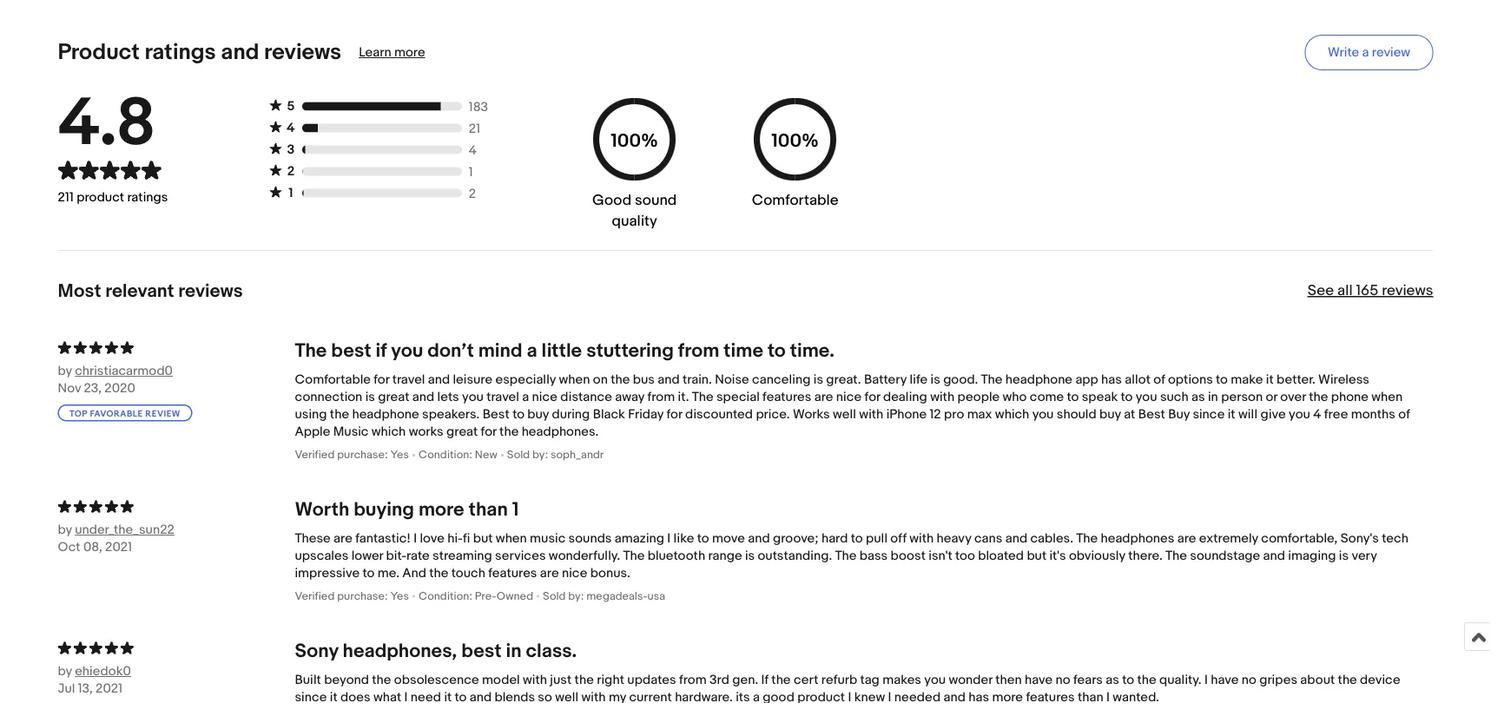 Task type: vqa. For each thing, say whether or not it's contained in the screenshot.
outstanding.
yes



Task type: locate. For each thing, give the bounding box(es) containing it.
have right then
[[1025, 672, 1053, 688]]

reviews for product ratings and reviews
[[264, 39, 341, 66]]

2021 down the ehiedok0
[[96, 681, 122, 697]]

1 vertical spatial in
[[506, 640, 522, 663]]

nov
[[58, 381, 81, 397]]

bonus.
[[590, 566, 630, 581]]

by up nov
[[58, 364, 72, 379]]

1 vertical spatial has
[[968, 690, 989, 703]]

ratings down 4.8 out of 5 stars based on 211 product ratings image
[[127, 189, 168, 205]]

who
[[1003, 389, 1027, 405]]

2 purchase: from the top
[[337, 590, 388, 603]]

2 vertical spatial percents of reviewers think of this product as image
[[58, 639, 295, 656]]

features inside these are fantastic! i love hi-fi but when music sounds amazing i like to move and groove; hard to pull off with heavy cans and cables. the headphones are extremely comfortable, sony's tech upscales lower bit-rate streaming services wonderfully. the bluetooth range is outstanding. the bass boost isn't too bloated but it's obviously there. the soundstage and imaging is very impressive to me. and the touch features are nice bonus.
[[488, 566, 537, 581]]

as inside comfortable for travel and leisure especially when on the bus and train. noise canceling is great. battery life is good. the headphone app has allot of options to make it better. wireless connection is great and lets you travel a nice distance away from it. the special features are nice for dealing with people who come to speak to you such as in person or over the phone when using the headphone speakers. best to buy during black friday for discounted price. works well with iphone 12 pro max which you should buy at best buy since it will give you 4 free months of apple music which works great for the headphones.
[[1191, 389, 1205, 405]]

0 vertical spatial 4
[[287, 120, 295, 136]]

the up what
[[372, 672, 391, 688]]

2 condition: from the top
[[419, 590, 472, 603]]

0 vertical spatial product
[[77, 189, 124, 205]]

very
[[1352, 548, 1377, 564]]

1 vertical spatial 4
[[469, 143, 477, 158]]

a inside "built beyond the obsolescence model with just the right updates from 3rd gen. if the cert refurb tag makes you wonder then have no fears as to the quality. i have no gripes about the device since it does what i need it to and blends so well with my current hardware. its a good product i knew i needed and has more features than i wanted."
[[753, 690, 760, 703]]

great up the works
[[378, 389, 409, 405]]

0 horizontal spatial sold
[[507, 448, 530, 462]]

by: for don't
[[532, 448, 548, 462]]

2 by from the top
[[58, 522, 72, 538]]

refurb
[[821, 672, 857, 688]]

1 vertical spatial by
[[58, 522, 72, 538]]

travel up speakers.
[[392, 372, 425, 388]]

2 vertical spatial when
[[496, 531, 527, 547]]

such
[[1160, 389, 1189, 405]]

does
[[340, 690, 371, 703]]

comfortable for comfortable for travel and leisure especially when on the bus and train. noise canceling is great. battery life is good. the headphone app has allot of options to make it better. wireless connection is great and lets you travel a nice distance away from it. the special features are nice for dealing with people who come to speak to you such as in person or over the phone when using the headphone speakers. best to buy during black friday for discounted price. works well with iphone 12 pro max which you should buy at best buy since it will give you 4 free months of apple music which works great for the headphones.
[[295, 372, 371, 388]]

sold right the new
[[507, 448, 530, 462]]

cans
[[974, 531, 1002, 547]]

1 vertical spatial review
[[145, 408, 181, 419]]

1 horizontal spatial features
[[763, 389, 811, 405]]

1 vertical spatial headphone
[[352, 407, 419, 422]]

on
[[593, 372, 608, 388]]

0 vertical spatial purchase:
[[337, 448, 388, 462]]

has down wonder
[[968, 690, 989, 703]]

relevant
[[105, 280, 174, 302]]

2 horizontal spatial nice
[[836, 389, 862, 405]]

and
[[402, 566, 426, 581]]

purchase:
[[337, 448, 388, 462], [337, 590, 388, 603]]

1 condition: from the top
[[419, 448, 472, 462]]

0 vertical spatial from
[[678, 339, 719, 363]]

0 vertical spatial by:
[[532, 448, 548, 462]]

0 horizontal spatial best
[[483, 407, 510, 422]]

you up needed
[[924, 672, 946, 688]]

the up "people"
[[981, 372, 1003, 388]]

best
[[331, 339, 371, 363], [461, 640, 502, 663]]

1 vertical spatial which
[[372, 424, 406, 440]]

1 horizontal spatial well
[[833, 407, 856, 422]]

4 down 5
[[287, 120, 295, 136]]

more down then
[[992, 690, 1023, 703]]

outstanding.
[[758, 548, 832, 564]]

2 vertical spatial 4
[[1313, 407, 1321, 422]]

3 percents of reviewers think of this product as image from the top
[[58, 639, 295, 656]]

1 vertical spatial when
[[1371, 389, 1403, 405]]

in up model
[[506, 640, 522, 663]]

0 vertical spatial yes
[[390, 448, 409, 462]]

i left love
[[414, 531, 417, 547]]

cert
[[794, 672, 818, 688]]

1 by from the top
[[58, 364, 72, 379]]

0 vertical spatial well
[[833, 407, 856, 422]]

great
[[378, 389, 409, 405], [446, 424, 478, 440]]

worth buying more than 1
[[295, 498, 519, 522]]

0 vertical spatial by
[[58, 364, 72, 379]]

1 horizontal spatial than
[[1078, 690, 1104, 703]]

you down the allot
[[1136, 389, 1157, 405]]

features down canceling
[[763, 389, 811, 405]]

0 horizontal spatial well
[[555, 690, 579, 703]]

1
[[469, 164, 473, 180], [289, 185, 293, 201], [512, 498, 519, 522]]

yes
[[390, 448, 409, 462], [390, 590, 409, 603]]

boost
[[891, 548, 926, 564]]

leisure
[[453, 372, 492, 388]]

in down options
[[1208, 389, 1218, 405]]

1 vertical spatial yes
[[390, 590, 409, 603]]

hi-
[[447, 531, 463, 547]]

more inside "built beyond the obsolescence model with just the right updates from 3rd gen. if the cert refurb tag makes you wonder then have no fears as to the quality. i have no gripes about the device since it does what i need it to and blends so well with my current hardware. its a good product i knew i needed and has more features than i wanted."
[[992, 690, 1023, 703]]

to down especially at the left of page
[[512, 407, 524, 422]]

but
[[473, 531, 493, 547], [1027, 548, 1047, 564]]

since inside comfortable for travel and leisure especially when on the bus and train. noise canceling is great. battery life is good. the headphone app has allot of options to make it better. wireless connection is great and lets you travel a nice distance away from it. the special features are nice for dealing with people who come to speak to you such as in person or over the phone when using the headphone speakers. best to buy during black friday for discounted price. works well with iphone 12 pro max which you should buy at best buy since it will give you 4 free months of apple music which works great for the headphones.
[[1193, 407, 1225, 422]]

2 buy from the left
[[1099, 407, 1121, 422]]

have
[[1025, 672, 1053, 688], [1211, 672, 1239, 688]]

purchase: down me.
[[337, 590, 388, 603]]

to up at on the right bottom of page
[[1121, 389, 1133, 405]]

2021 for sony
[[96, 681, 122, 697]]

1 down 21
[[469, 164, 473, 180]]

comfortable inside 'element'
[[752, 192, 839, 210]]

0 vertical spatial in
[[1208, 389, 1218, 405]]

nice down especially at the left of page
[[532, 389, 557, 405]]

by ehiedok0 jul 13, 2021
[[58, 664, 131, 697]]

yes for if
[[390, 448, 409, 462]]

1 vertical spatial more
[[419, 498, 464, 522]]

0 vertical spatial percents of reviewers think of this product as image
[[58, 338, 295, 356]]

needed
[[894, 690, 941, 703]]

1 vertical spatial as
[[1106, 672, 1119, 688]]

wonder
[[949, 672, 992, 688]]

free
[[1324, 407, 1348, 422]]

comfortable for comfortable
[[752, 192, 839, 210]]

about
[[1300, 672, 1335, 688]]

current
[[629, 690, 672, 703]]

1 horizontal spatial nice
[[562, 566, 587, 581]]

1 purchase: from the top
[[337, 448, 388, 462]]

4.8 out of 5 stars based on 211 product ratings image
[[58, 160, 168, 180]]

product down 4.8 out of 5 stars based on 211 product ratings image
[[77, 189, 124, 205]]

when up distance
[[559, 372, 590, 388]]

as down options
[[1191, 389, 1205, 405]]

2 down 3
[[287, 164, 294, 179]]

0 horizontal spatial headphone
[[352, 407, 419, 422]]

wireless
[[1318, 372, 1369, 388]]

2 vertical spatial by
[[58, 664, 72, 680]]

buy
[[1168, 407, 1190, 422]]

best left if
[[331, 339, 371, 363]]

a up especially at the left of page
[[527, 339, 537, 363]]

condition: for than
[[419, 590, 472, 603]]

all
[[1337, 282, 1353, 300]]

1 vertical spatial comfortable
[[295, 372, 371, 388]]

1 vertical spatial well
[[555, 690, 579, 703]]

bloated
[[978, 548, 1024, 564]]

2
[[287, 164, 294, 179], [469, 186, 476, 202]]

1 up services
[[512, 498, 519, 522]]

0 horizontal spatial no
[[1056, 672, 1070, 688]]

since inside "built beyond the obsolescence model with just the right updates from 3rd gen. if the cert refurb tag makes you wonder then have no fears as to the quality. i have no gripes about the device since it does what i need it to and blends so well with my current hardware. its a good product i knew i needed and has more features than i wanted."
[[295, 690, 327, 703]]

from up 'hardware.' at the left bottom of the page
[[679, 672, 707, 688]]

0 vertical spatial verified purchase: yes
[[295, 448, 409, 462]]

0 vertical spatial of
[[1153, 372, 1165, 388]]

of
[[1153, 372, 1165, 388], [1398, 407, 1410, 422]]

buy left at on the right bottom of page
[[1099, 407, 1121, 422]]

of right the allot
[[1153, 372, 1165, 388]]

1 horizontal spatial travel
[[486, 389, 519, 405]]

well inside comfortable for travel and leisure especially when on the bus and train. noise canceling is great. battery life is good. the headphone app has allot of options to make it better. wireless connection is great and lets you travel a nice distance away from it. the special features are nice for dealing with people who come to speak to you such as in person or over the phone when using the headphone speakers. best to buy during black friday for discounted price. works well with iphone 12 pro max which you should buy at best buy since it will give you 4 free months of apple music which works great for the headphones.
[[833, 407, 856, 422]]

1 vertical spatial but
[[1027, 548, 1047, 564]]

2 yes from the top
[[390, 590, 409, 603]]

100 percents of reviewers think of this product as good sound quality element
[[589, 98, 680, 232]]

0 vertical spatial comfortable
[[752, 192, 839, 210]]

to
[[768, 339, 786, 363], [1216, 372, 1228, 388], [1067, 389, 1079, 405], [1121, 389, 1133, 405], [512, 407, 524, 422], [697, 531, 709, 547], [851, 531, 863, 547], [363, 566, 375, 581], [1122, 672, 1134, 688], [455, 690, 467, 703]]

from left it.
[[647, 389, 675, 405]]

a
[[1362, 45, 1369, 60], [527, 339, 537, 363], [522, 389, 529, 405], [753, 690, 760, 703]]

purchase: for best
[[337, 448, 388, 462]]

by
[[58, 364, 72, 379], [58, 522, 72, 538], [58, 664, 72, 680]]

23,
[[84, 381, 102, 397]]

features down fears
[[1026, 690, 1075, 703]]

1 horizontal spatial as
[[1191, 389, 1205, 405]]

1 vertical spatial verified purchase: yes
[[295, 590, 409, 603]]

1 horizontal spatial buy
[[1099, 407, 1121, 422]]

which
[[995, 407, 1029, 422], [372, 424, 406, 440]]

0 vertical spatial headphone
[[1005, 372, 1073, 388]]

purchase: for buying
[[337, 590, 388, 603]]

than up "fi"
[[469, 498, 508, 522]]

if
[[761, 672, 768, 688]]

1 vertical spatial 1
[[289, 185, 293, 201]]

0 horizontal spatial features
[[488, 566, 537, 581]]

by inside by under_the_sun22 oct 08, 2021
[[58, 522, 72, 538]]

nice down the wonderfully. at the left
[[562, 566, 587, 581]]

reviews up 5
[[264, 39, 341, 66]]

product down cert
[[797, 690, 845, 703]]

2021 inside by under_the_sun22 oct 08, 2021
[[105, 540, 132, 556]]

yes down me.
[[390, 590, 409, 603]]

when up months
[[1371, 389, 1403, 405]]

usa
[[647, 590, 665, 603]]

reviews right 165
[[1382, 282, 1433, 300]]

1 horizontal spatial 4
[[469, 143, 477, 158]]

by up oct
[[58, 522, 72, 538]]

comfortable
[[752, 192, 839, 210], [295, 372, 371, 388]]

by christiacarmod0 nov 23, 2020
[[58, 364, 173, 397]]

165
[[1356, 282, 1378, 300]]

services
[[495, 548, 546, 564]]

verified
[[295, 448, 335, 462], [295, 590, 335, 603]]

1 best from the left
[[483, 407, 510, 422]]

iphone
[[886, 407, 927, 422]]

2 horizontal spatial reviews
[[1382, 282, 1433, 300]]

1 have from the left
[[1025, 672, 1053, 688]]

0 horizontal spatial by:
[[532, 448, 548, 462]]

3rd
[[710, 672, 729, 688]]

the
[[295, 339, 327, 363], [981, 372, 1003, 388], [692, 389, 714, 405], [1076, 531, 1098, 547], [623, 548, 645, 564], [835, 548, 857, 564], [1165, 548, 1187, 564]]

0 vertical spatial verified
[[295, 448, 335, 462]]

sold for don't
[[507, 448, 530, 462]]

sold right owned
[[543, 590, 566, 603]]

sony's
[[1341, 531, 1379, 547]]

well inside "built beyond the obsolescence model with just the right updates from 3rd gen. if the cert refurb tag makes you wonder then have no fears as to the quality. i have no gripes about the device since it does what i need it to and blends so well with my current hardware. its a good product i knew i needed and has more features than i wanted."
[[555, 690, 579, 703]]

4 left "free"
[[1313, 407, 1321, 422]]

1 horizontal spatial great
[[446, 424, 478, 440]]

review right write
[[1372, 45, 1410, 60]]

which left the works
[[372, 424, 406, 440]]

best up model
[[461, 640, 502, 663]]

0 horizontal spatial travel
[[392, 372, 425, 388]]

travel down especially at the left of page
[[486, 389, 519, 405]]

verified purchase: yes for best
[[295, 448, 409, 462]]

well right "works"
[[833, 407, 856, 422]]

a right the its
[[753, 690, 760, 703]]

2021 inside by ehiedok0 jul 13, 2021
[[96, 681, 122, 697]]

0 vertical spatial has
[[1101, 372, 1122, 388]]

write a review
[[1328, 45, 1410, 60]]

no left gripes
[[1242, 672, 1256, 688]]

verified purchase: yes down impressive
[[295, 590, 409, 603]]

gen.
[[732, 672, 758, 688]]

2021 for worth
[[105, 540, 132, 556]]

come
[[1030, 389, 1064, 405]]

0 vertical spatial which
[[995, 407, 1029, 422]]

percents of reviewers think of this product as image
[[58, 338, 295, 356], [58, 497, 295, 515], [58, 639, 295, 656]]

the up wanted.
[[1137, 672, 1156, 688]]

more
[[394, 45, 425, 60], [419, 498, 464, 522], [992, 690, 1023, 703]]

1 horizontal spatial have
[[1211, 672, 1239, 688]]

5
[[287, 99, 295, 114]]

100 percents of reviewers think of this product as comfortable element
[[750, 98, 841, 232]]

1 vertical spatial purchase:
[[337, 590, 388, 603]]

people
[[957, 389, 1000, 405]]

purchase: down music
[[337, 448, 388, 462]]

these are fantastic! i love hi-fi but when music sounds amazing i like to move and groove; hard to pull off with heavy cans and cables. the headphones are extremely comfortable, sony's tech upscales lower bit-rate streaming services wonderfully. the bluetooth range is outstanding. the bass boost isn't too bloated but it's obviously there. the soundstage and imaging is very impressive to me. and the touch features are nice bonus.
[[295, 531, 1408, 581]]

percents of reviewers think of this product as image up 'christiacarmod0' link
[[58, 338, 295, 356]]

stuttering
[[586, 339, 674, 363]]

2 horizontal spatial features
[[1026, 690, 1075, 703]]

0 vertical spatial great
[[378, 389, 409, 405]]

review right favorable
[[145, 408, 181, 419]]

2 verified purchase: yes from the top
[[295, 590, 409, 603]]

comfortable inside comfortable for travel and leisure especially when on the bus and train. noise canceling is great. battery life is good. the headphone app has allot of options to make it better. wireless connection is great and lets you travel a nice distance away from it. the special features are nice for dealing with people who come to speak to you such as in person or over the phone when using the headphone speakers. best to buy during black friday for discounted price. works well with iphone 12 pro max which you should buy at best buy since it will give you 4 free months of apple music which works great for the headphones.
[[295, 372, 371, 388]]

isn't
[[929, 548, 952, 564]]

a down especially at the left of page
[[522, 389, 529, 405]]

1 vertical spatial product
[[797, 690, 845, 703]]

0 vertical spatial but
[[473, 531, 493, 547]]

0 horizontal spatial which
[[372, 424, 406, 440]]

1 horizontal spatial no
[[1242, 672, 1256, 688]]

2 have from the left
[[1211, 672, 1239, 688]]

when up services
[[496, 531, 527, 547]]

by for sony headphones, best in class.
[[58, 664, 72, 680]]

1 down 3
[[289, 185, 293, 201]]

product
[[58, 39, 140, 66]]

when inside these are fantastic! i love hi-fi but when music sounds amazing i like to move and groove; hard to pull off with heavy cans and cables. the headphones are extremely comfortable, sony's tech upscales lower bit-rate streaming services wonderfully. the bluetooth range is outstanding. the bass boost isn't too bloated but it's obviously there. the soundstage and imaging is very impressive to me. and the touch features are nice bonus.
[[496, 531, 527, 547]]

percents of reviewers think of this product as image up under_the_sun22 link
[[58, 497, 295, 515]]

1 vertical spatial than
[[1078, 690, 1104, 703]]

headphone up music
[[352, 407, 419, 422]]

1 buy from the left
[[527, 407, 549, 422]]

the right if
[[771, 672, 791, 688]]

there.
[[1128, 548, 1163, 564]]

these
[[295, 531, 331, 547]]

connection
[[295, 389, 362, 405]]

1 horizontal spatial but
[[1027, 548, 1047, 564]]

percents of reviewers think of this product as image up ehiedok0 link
[[58, 639, 295, 656]]

1 horizontal spatial product
[[797, 690, 845, 703]]

has up speak
[[1101, 372, 1122, 388]]

0 horizontal spatial 1
[[289, 185, 293, 201]]

see
[[1308, 282, 1334, 300]]

from up train.
[[678, 339, 719, 363]]

2 verified from the top
[[295, 590, 335, 603]]

groove;
[[773, 531, 819, 547]]

1 percents of reviewers think of this product as image from the top
[[58, 338, 295, 356]]

0 horizontal spatial have
[[1025, 672, 1053, 688]]

2 vertical spatial more
[[992, 690, 1023, 703]]

1 horizontal spatial 2
[[469, 186, 476, 202]]

tech
[[1382, 531, 1408, 547]]

by:
[[532, 448, 548, 462], [568, 590, 584, 603]]

4 down 21
[[469, 143, 477, 158]]

0 horizontal spatial nice
[[532, 389, 557, 405]]

0 horizontal spatial as
[[1106, 672, 1119, 688]]

the up obviously at bottom
[[1076, 531, 1098, 547]]

1 yes from the top
[[390, 448, 409, 462]]

as inside "built beyond the obsolescence model with just the right updates from 3rd gen. if the cert refurb tag makes you wonder then have no fears as to the quality. i have no gripes about the device since it does what i need it to and blends so well with my current hardware. its a good product i knew i needed and has more features than i wanted."
[[1106, 672, 1119, 688]]

1 horizontal spatial has
[[1101, 372, 1122, 388]]

1 verified purchase: yes from the top
[[295, 448, 409, 462]]

1 horizontal spatial which
[[995, 407, 1029, 422]]

give
[[1260, 407, 1286, 422]]

nice
[[532, 389, 557, 405], [836, 389, 862, 405], [562, 566, 587, 581]]

upscales
[[295, 548, 348, 564]]

buy up the headphones.
[[527, 407, 549, 422]]

1 no from the left
[[1056, 672, 1070, 688]]

distance
[[560, 389, 612, 405]]

noise
[[715, 372, 749, 388]]

since down built
[[295, 690, 327, 703]]

music
[[333, 424, 369, 440]]

3 by from the top
[[58, 664, 72, 680]]

is
[[813, 372, 823, 388], [931, 372, 940, 388], [365, 389, 375, 405], [745, 548, 755, 564], [1339, 548, 1349, 564]]

1 verified from the top
[[295, 448, 335, 462]]

1 horizontal spatial comfortable
[[752, 192, 839, 210]]

verified down apple
[[295, 448, 335, 462]]

0 vertical spatial features
[[763, 389, 811, 405]]

more right learn
[[394, 45, 425, 60]]

have right quality.
[[1211, 672, 1239, 688]]

headphone
[[1005, 372, 1073, 388], [352, 407, 419, 422]]

1 vertical spatial of
[[1398, 407, 1410, 422]]

new
[[475, 448, 497, 462]]

to down obsolescence
[[455, 690, 467, 703]]

0 horizontal spatial best
[[331, 339, 371, 363]]

2 vertical spatial 1
[[512, 498, 519, 522]]

yes down the works
[[390, 448, 409, 462]]

with down right
[[581, 690, 606, 703]]

verified purchase: yes
[[295, 448, 409, 462], [295, 590, 409, 603]]

are left extremely
[[1177, 531, 1196, 547]]

2 vertical spatial features
[[1026, 690, 1075, 703]]

by inside by ehiedok0 jul 13, 2021
[[58, 664, 72, 680]]

1 vertical spatial great
[[446, 424, 478, 440]]

2 horizontal spatial when
[[1371, 389, 1403, 405]]

0 vertical spatial travel
[[392, 372, 425, 388]]

0 horizontal spatial than
[[469, 498, 508, 522]]

with up boost
[[909, 531, 934, 547]]

move
[[712, 531, 745, 547]]

0 vertical spatial sold
[[507, 448, 530, 462]]

0 horizontal spatial buy
[[527, 407, 549, 422]]

1 vertical spatial from
[[647, 389, 675, 405]]

well
[[833, 407, 856, 422], [555, 690, 579, 703]]

write
[[1328, 45, 1359, 60]]

2 percents of reviewers think of this product as image from the top
[[58, 497, 295, 515]]

no left fears
[[1056, 672, 1070, 688]]

best right at on the right bottom of page
[[1138, 407, 1165, 422]]

1 horizontal spatial by:
[[568, 590, 584, 603]]

verified purchase: yes down music
[[295, 448, 409, 462]]

by: down the headphones.
[[532, 448, 548, 462]]

to left pull
[[851, 531, 863, 547]]

is left "great."
[[813, 372, 823, 388]]



Task type: describe. For each thing, give the bounding box(es) containing it.
condition: new
[[419, 448, 497, 462]]

you down come at the right bottom
[[1032, 407, 1054, 422]]

sounds
[[568, 531, 612, 547]]

2020
[[104, 381, 135, 397]]

the up away
[[611, 372, 630, 388]]

ehiedok0 link
[[75, 663, 196, 681]]

the inside these are fantastic! i love hi-fi but when music sounds amazing i like to move and groove; hard to pull off with heavy cans and cables. the headphones are extremely comfortable, sony's tech upscales lower bit-rate streaming services wonderfully. the bluetooth range is outstanding. the bass boost isn't too bloated but it's obviously there. the soundstage and imaging is very impressive to me. and the touch features are nice bonus.
[[429, 566, 449, 581]]

0 vertical spatial than
[[469, 498, 508, 522]]

for down "battery"
[[865, 389, 880, 405]]

i left like
[[667, 531, 671, 547]]

lower
[[351, 548, 383, 564]]

max
[[967, 407, 992, 422]]

rate
[[406, 548, 430, 564]]

2 best from the left
[[1138, 407, 1165, 422]]

features inside comfortable for travel and leisure especially when on the bus and train. noise canceling is great. battery life is good. the headphone app has allot of options to make it better. wireless connection is great and lets you travel a nice distance away from it. the special features are nice for dealing with people who come to speak to you such as in person or over the phone when using the headphone speakers. best to buy during black friday for discounted price. works well with iphone 12 pro max which you should buy at best buy since it will give you 4 free months of apple music which works great for the headphones.
[[763, 389, 811, 405]]

hard
[[821, 531, 848, 547]]

0 horizontal spatial great
[[378, 389, 409, 405]]

with inside these are fantastic! i love hi-fi but when music sounds amazing i like to move and groove; hard to pull off with heavy cans and cables. the headphones are extremely comfortable, sony's tech upscales lower bit-rate streaming services wonderfully. the bluetooth range is outstanding. the bass boost isn't too bloated but it's obviously there. the soundstage and imaging is very impressive to me. and the touch features are nice bonus.
[[909, 531, 934, 547]]

just
[[550, 672, 572, 688]]

211
[[58, 189, 74, 205]]

1 horizontal spatial 1
[[469, 164, 473, 180]]

built
[[295, 672, 321, 688]]

for up the new
[[481, 424, 496, 440]]

2 no from the left
[[1242, 672, 1256, 688]]

2 horizontal spatial 1
[[512, 498, 519, 522]]

the right just
[[575, 672, 594, 688]]

the down connection at bottom left
[[330, 407, 349, 422]]

to up "should" at right
[[1067, 389, 1079, 405]]

0 vertical spatial 2
[[287, 164, 294, 179]]

from inside "built beyond the obsolescence model with just the right updates from 3rd gen. if the cert refurb tag makes you wonder then have no fears as to the quality. i have no gripes about the device since it does what i need it to and blends so well with my current hardware. its a good product i knew i needed and has more features than i wanted."
[[679, 672, 707, 688]]

worth
[[295, 498, 349, 522]]

211 product ratings
[[58, 189, 168, 205]]

in inside comfortable for travel and leisure especially when on the bus and train. noise canceling is great. battery life is good. the headphone app has allot of options to make it better. wireless connection is great and lets you travel a nice distance away from it. the special features are nice for dealing with people who come to speak to you such as in person or over the phone when using the headphone speakers. best to buy during black friday for discounted price. works well with iphone 12 pro max which you should buy at best buy since it will give you 4 free months of apple music which works great for the headphones.
[[1208, 389, 1218, 405]]

sony headphones, best in class.
[[295, 640, 577, 663]]

gripes
[[1259, 672, 1297, 688]]

are up the upscales at the bottom left of the page
[[334, 531, 352, 547]]

with up so
[[523, 672, 547, 688]]

i right "knew"
[[888, 690, 891, 703]]

to right like
[[697, 531, 709, 547]]

at
[[1124, 407, 1135, 422]]

make
[[1231, 372, 1263, 388]]

learn
[[359, 45, 391, 60]]

is right life on the right
[[931, 372, 940, 388]]

by: for 1
[[568, 590, 584, 603]]

the right the there.
[[1165, 548, 1187, 564]]

the down hard
[[835, 548, 857, 564]]

it's
[[1049, 548, 1066, 564]]

canceling
[[752, 372, 811, 388]]

to down lower at the bottom left of page
[[363, 566, 375, 581]]

you inside "built beyond the obsolescence model with just the right updates from 3rd gen. if the cert refurb tag makes you wonder then have no fears as to the quality. i have no gripes about the device since it does what i need it to and blends so well with my current hardware. its a good product i knew i needed and has more features than i wanted."
[[924, 672, 946, 688]]

top favorable review
[[69, 408, 181, 419]]

its
[[736, 690, 750, 703]]

pro
[[944, 407, 964, 422]]

has inside comfortable for travel and leisure especially when on the bus and train. noise canceling is great. battery life is good. the headphone app has allot of options to make it better. wireless connection is great and lets you travel a nice distance away from it. the special features are nice for dealing with people who come to speak to you such as in person or over the phone when using the headphone speakers. best to buy during black friday for discounted price. works well with iphone 12 pro max which you should buy at best buy since it will give you 4 free months of apple music which works great for the headphones.
[[1101, 372, 1122, 388]]

i right quality.
[[1204, 672, 1208, 688]]

love
[[420, 531, 445, 547]]

you right if
[[391, 339, 423, 363]]

a inside the write a review link
[[1362, 45, 1369, 60]]

a inside comfortable for travel and leisure especially when on the bus and train. noise canceling is great. battery life is good. the headphone app has allot of options to make it better. wireless connection is great and lets you travel a nice distance away from it. the special features are nice for dealing with people who come to speak to you such as in person or over the phone when using the headphone speakers. best to buy during black friday for discounted price. works well with iphone 12 pro max which you should buy at best buy since it will give you 4 free months of apple music which works great for the headphones.
[[522, 389, 529, 405]]

08,
[[83, 540, 102, 556]]

with up 12
[[930, 389, 955, 405]]

most relevant reviews
[[58, 280, 243, 302]]

it down obsolescence
[[444, 690, 452, 703]]

device
[[1360, 672, 1400, 688]]

0 vertical spatial more
[[394, 45, 425, 60]]

review for top favorable review
[[145, 408, 181, 419]]

verified for worth
[[295, 590, 335, 603]]

owned
[[496, 590, 533, 603]]

i right what
[[404, 690, 408, 703]]

1 vertical spatial ratings
[[127, 189, 168, 205]]

headphones.
[[522, 424, 599, 440]]

it down beyond
[[330, 690, 338, 703]]

better.
[[1277, 372, 1315, 388]]

you down over
[[1289, 407, 1310, 422]]

works
[[409, 424, 443, 440]]

you down leisure at bottom
[[462, 389, 484, 405]]

condition: for you
[[419, 448, 472, 462]]

away
[[615, 389, 644, 405]]

months
[[1351, 407, 1395, 422]]

sound
[[635, 192, 677, 210]]

0 horizontal spatial reviews
[[178, 280, 243, 302]]

impressive
[[295, 566, 360, 581]]

i down refurb
[[848, 690, 851, 703]]

christiacarmod0 link
[[75, 363, 196, 380]]

percents of reviewers think of this product as image for sony
[[58, 639, 295, 656]]

0 horizontal spatial in
[[506, 640, 522, 663]]

good
[[763, 690, 794, 703]]

sold by: soph_andr
[[507, 448, 604, 462]]

train.
[[683, 372, 712, 388]]

cables.
[[1030, 531, 1073, 547]]

reviews for see all 165 reviews
[[1382, 282, 1433, 300]]

pull
[[866, 531, 888, 547]]

verified purchase: yes for buying
[[295, 590, 409, 603]]

1 horizontal spatial best
[[461, 640, 502, 663]]

headphones
[[1101, 531, 1174, 547]]

special
[[716, 389, 760, 405]]

what
[[373, 690, 401, 703]]

percents of reviewers think of this product as image for the
[[58, 338, 295, 356]]

speakers.
[[422, 407, 480, 422]]

12
[[930, 407, 941, 422]]

has inside "built beyond the obsolescence model with just the right updates from 3rd gen. if the cert refurb tag makes you wonder then have no fears as to the quality. i have no gripes about the device since it does what i need it to and blends so well with my current hardware. its a good product i knew i needed and has more features than i wanted."
[[968, 690, 989, 703]]

the up "free"
[[1309, 389, 1328, 405]]

obsolescence
[[394, 672, 479, 688]]

product inside "built beyond the obsolescence model with just the right updates from 3rd gen. if the cert refurb tag makes you wonder then have no fears as to the quality. i have no gripes about the device since it does what i need it to and blends so well with my current hardware. its a good product i knew i needed and has more features than i wanted."
[[797, 690, 845, 703]]

soundstage
[[1190, 548, 1260, 564]]

too
[[955, 548, 975, 564]]

or
[[1266, 389, 1277, 405]]

are inside comfortable for travel and leisure especially when on the bus and train. noise canceling is great. battery life is good. the headphone app has allot of options to make it better. wireless connection is great and lets you travel a nice distance away from it. the special features are nice for dealing with people who come to speak to you such as in person or over the phone when using the headphone speakers. best to buy during black friday for discounted price. works well with iphone 12 pro max which you should buy at best buy since it will give you 4 free months of apple music which works great for the headphones.
[[814, 389, 833, 405]]

wonderfully.
[[549, 548, 620, 564]]

don't
[[428, 339, 474, 363]]

1 vertical spatial 2
[[469, 186, 476, 202]]

built beyond the obsolescence model with just the right updates from 3rd gen. if the cert refurb tag makes you wonder then have no fears as to the quality. i have no gripes about the device since it does what i need it to and blends so well with my current hardware. its a good product i knew i needed and has more features than i wanted.
[[295, 672, 1400, 703]]

it up 'or' on the right of the page
[[1266, 372, 1274, 388]]

13,
[[78, 681, 93, 697]]

1 horizontal spatial headphone
[[1005, 372, 1073, 388]]

features inside "built beyond the obsolescence model with just the right updates from 3rd gen. if the cert refurb tag makes you wonder then have no fears as to the quality. i have no gripes about the device since it does what i need it to and blends so well with my current hardware. its a good product i knew i needed and has more features than i wanted."
[[1026, 690, 1075, 703]]

amazing
[[615, 531, 664, 547]]

heavy
[[937, 531, 971, 547]]

to up canceling
[[768, 339, 786, 363]]

4 inside comfortable for travel and leisure especially when on the bus and train. noise canceling is great. battery life is good. the headphone app has allot of options to make it better. wireless connection is great and lets you travel a nice distance away from it. the special features are nice for dealing with people who come to speak to you such as in person or over the phone when using the headphone speakers. best to buy during black friday for discounted price. works well with iphone 12 pro max which you should buy at best buy since it will give you 4 free months of apple music which works great for the headphones.
[[1313, 407, 1321, 422]]

are down services
[[540, 566, 559, 581]]

i left wanted.
[[1106, 690, 1110, 703]]

for down if
[[374, 372, 389, 388]]

class.
[[526, 640, 577, 663]]

under_the_sun22 link
[[75, 522, 196, 539]]

megadeals-
[[586, 590, 647, 603]]

percents of reviewers think of this product as image for worth
[[58, 497, 295, 515]]

1 horizontal spatial of
[[1398, 407, 1410, 422]]

yes for more
[[390, 590, 409, 603]]

christiacarmod0
[[75, 364, 173, 379]]

sold for 1
[[543, 590, 566, 603]]

0 horizontal spatial 4
[[287, 120, 295, 136]]

pre-
[[475, 590, 496, 603]]

time
[[724, 339, 763, 363]]

by for worth buying more than 1
[[58, 522, 72, 538]]

condition: pre-owned
[[419, 590, 533, 603]]

with left 'iphone'
[[859, 407, 883, 422]]

oct
[[58, 540, 80, 556]]

bit-
[[386, 548, 406, 564]]

0 vertical spatial when
[[559, 372, 590, 388]]

the down the amazing
[[623, 548, 645, 564]]

is right range
[[745, 548, 755, 564]]

write a review link
[[1305, 35, 1433, 70]]

model
[[482, 672, 520, 688]]

bluetooth
[[648, 548, 705, 564]]

to up wanted.
[[1122, 672, 1134, 688]]

favorable
[[90, 408, 143, 419]]

the down train.
[[692, 389, 714, 405]]

0 vertical spatial ratings
[[145, 39, 216, 66]]

especially
[[495, 372, 556, 388]]

need
[[411, 690, 441, 703]]

is left very
[[1339, 548, 1349, 564]]

by inside by christiacarmod0 nov 23, 2020
[[58, 364, 72, 379]]

quality
[[612, 212, 657, 231]]

the right "about"
[[1338, 672, 1357, 688]]

it left will
[[1228, 407, 1235, 422]]

review for write a review
[[1372, 45, 1410, 60]]

bus
[[633, 372, 655, 388]]

for down it.
[[667, 407, 682, 422]]

lets
[[437, 389, 459, 405]]

to left make
[[1216, 372, 1228, 388]]

person
[[1221, 389, 1263, 405]]

the left the headphones.
[[499, 424, 519, 440]]

over
[[1280, 389, 1306, 405]]

fears
[[1073, 672, 1103, 688]]

0 horizontal spatial of
[[1153, 372, 1165, 388]]

verified for the
[[295, 448, 335, 462]]

nice inside these are fantastic! i love hi-fi but when music sounds amazing i like to move and groove; hard to pull off with heavy cans and cables. the headphones are extremely comfortable, sony's tech upscales lower bit-rate streaming services wonderfully. the bluetooth range is outstanding. the bass boost isn't too bloated but it's obviously there. the soundstage and imaging is very impressive to me. and the touch features are nice bonus.
[[562, 566, 587, 581]]

than inside "built beyond the obsolescence model with just the right updates from 3rd gen. if the cert refurb tag makes you wonder then have no fears as to the quality. i have no gripes about the device since it does what i need it to and blends so well with my current hardware. its a good product i knew i needed and has more features than i wanted."
[[1078, 690, 1104, 703]]

the up connection at bottom left
[[295, 339, 327, 363]]

is up music
[[365, 389, 375, 405]]

from inside comfortable for travel and leisure especially when on the bus and train. noise canceling is great. battery life is good. the headphone app has allot of options to make it better. wireless connection is great and lets you travel a nice distance away from it. the special features are nice for dealing with people who come to speak to you such as in person or over the phone when using the headphone speakers. best to buy during black friday for discounted price. works well with iphone 12 pro max which you should buy at best buy since it will give you 4 free months of apple music which works great for the headphones.
[[647, 389, 675, 405]]

then
[[995, 672, 1022, 688]]



